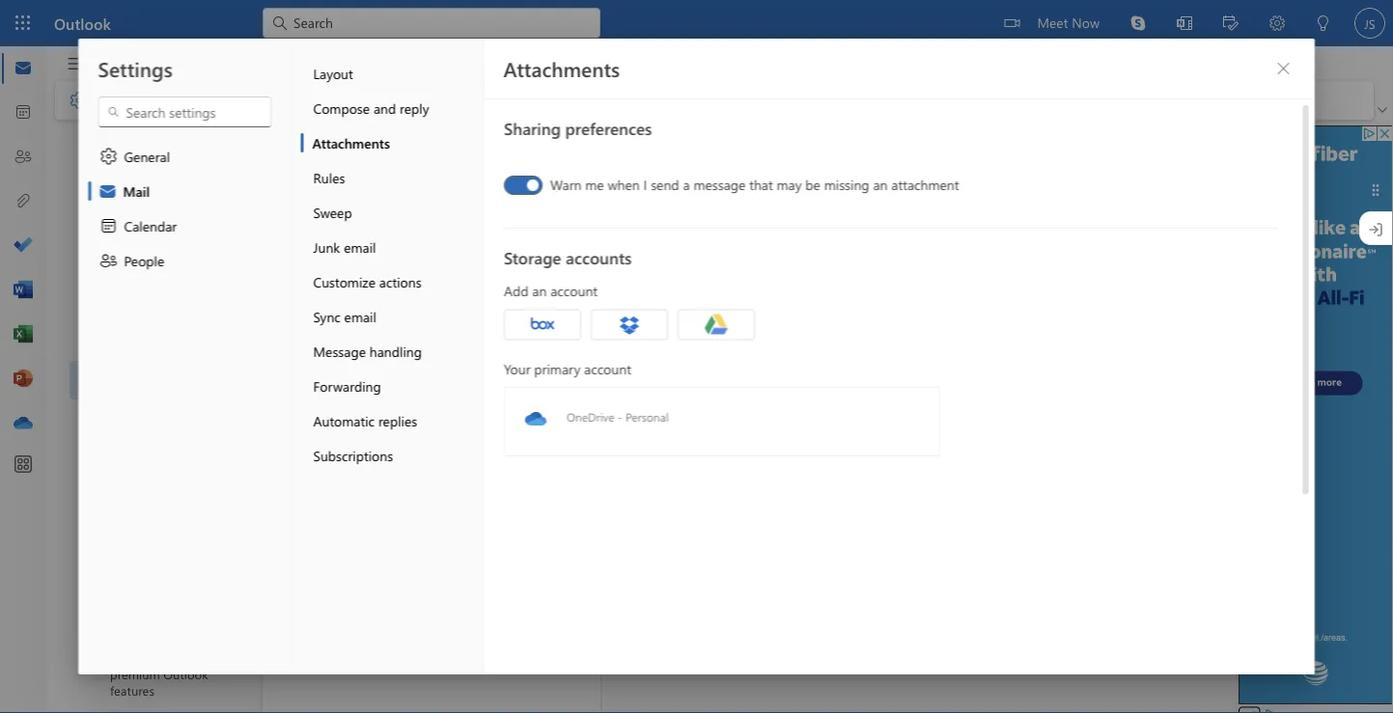 Task type: locate. For each thing, give the bounding box(es) containing it.
favorites tree item
[[70, 129, 225, 168]]

0 vertical spatial outlook
[[54, 13, 111, 33]]

outlook banner
[[0, 0, 1393, 46]]

get
[[274, 192, 296, 210], [313, 427, 334, 445]]

attachments heading
[[503, 55, 620, 82]]

email inside junk email button
[[344, 238, 376, 256]]

tree
[[70, 361, 225, 713]]

 up  on the top left of page
[[99, 147, 118, 166]]

your down "done"
[[396, 656, 422, 673]]

outlook
[[54, 13, 111, 33], [337, 427, 386, 445], [163, 666, 208, 683]]

outlook up subscriptions
[[337, 427, 386, 445]]

an
[[873, 176, 887, 194], [532, 282, 546, 300]]

1 horizontal spatial message
[[693, 176, 745, 194]]

0 horizontal spatial message
[[357, 388, 409, 406]]

0 horizontal spatial a
[[346, 388, 353, 406]]

message up replies
[[357, 388, 409, 406]]

document
[[0, 0, 1393, 713]]

1 horizontal spatial a
[[683, 176, 689, 194]]


[[107, 105, 120, 119]]

an right missing
[[873, 176, 887, 194]]

outlook inside message list section
[[337, 427, 386, 445]]

junk email button
[[301, 230, 483, 265]]

more apps image
[[14, 456, 33, 475]]

1 vertical spatial outlook
[[337, 427, 386, 445]]

0 vertical spatial inbox
[[330, 138, 370, 159]]

view left settings
[[92, 91, 120, 109]]

1 vertical spatial account
[[584, 360, 631, 377]]

get right 
[[313, 427, 334, 445]]

1 horizontal spatial view
[[176, 52, 206, 70]]

be
[[805, 176, 820, 194]]

 tree item
[[70, 168, 225, 207]]

tab list
[[96, 46, 278, 76]]

view button
[[162, 46, 220, 76]]

365
[[445, 465, 467, 483]]

1 horizontal spatial inbox
[[330, 138, 370, 159]]

inbox down general
[[141, 178, 174, 196]]

calendar image
[[14, 103, 33, 123]]

email for junk email
[[344, 238, 376, 256]]

onedrive image
[[14, 414, 33, 433]]


[[99, 216, 118, 236]]

0 vertical spatial view
[[176, 52, 206, 70]]

attachments
[[503, 55, 620, 82], [312, 134, 390, 152]]

layout button
[[301, 56, 483, 91]]

0
[[313, 234, 320, 252]]

sync email
[[313, 308, 376, 325]]

0 vertical spatial email
[[344, 238, 376, 256]]

your left look
[[361, 272, 388, 290]]

attachments up sharing preferences
[[503, 55, 620, 82]]


[[114, 255, 133, 274]]

attachments inside button
[[312, 134, 390, 152]]

outlook inside the premium outlook features
[[163, 666, 208, 683]]

premium
[[110, 666, 160, 683]]

attachments down compose
[[312, 134, 390, 152]]

sharing preferences
[[503, 117, 652, 139]]

powerpoint image
[[14, 370, 33, 389]]

day
[[470, 630, 493, 648]]

me
[[585, 176, 604, 194]]

message left that
[[693, 176, 745, 194]]

 button
[[57, 47, 96, 80]]

replies
[[378, 412, 417, 430]]

to do image
[[14, 237, 33, 256]]

view
[[176, 52, 206, 70], [92, 91, 120, 109]]

inbox
[[330, 138, 370, 159], [141, 178, 174, 196]]

home button
[[96, 46, 161, 76]]

1 horizontal spatial your
[[396, 656, 422, 673]]

personal
[[625, 409, 668, 425]]


[[89, 140, 104, 155]]

1 vertical spatial inbox
[[141, 178, 174, 196]]

message inside attachments 'tab panel'
[[693, 176, 745, 194]]

actions
[[379, 273, 422, 291]]

get for get started
[[274, 192, 296, 210]]

1 horizontal spatial an
[[873, 176, 887, 194]]

outlook for premium outlook features
[[163, 666, 208, 683]]

0 vertical spatial a
[[683, 176, 689, 194]]

sync email button
[[301, 299, 483, 334]]

1 horizontal spatial get
[[313, 427, 334, 445]]

1 vertical spatial 
[[99, 147, 118, 166]]

started
[[299, 192, 343, 210]]

0 horizontal spatial inbox
[[141, 178, 174, 196]]

view up search settings search field
[[176, 52, 206, 70]]

an right add
[[532, 282, 546, 300]]

excel image
[[14, 325, 33, 345]]

inbox 
[[330, 138, 398, 159]]

message handling
[[313, 342, 422, 360]]

your primary account
[[503, 360, 631, 377]]

0 horizontal spatial get
[[274, 192, 296, 210]]


[[617, 313, 641, 336]]

account down storage accounts
[[550, 282, 597, 300]]

1 vertical spatial view
[[92, 91, 120, 109]]

1 horizontal spatial attachments
[[503, 55, 620, 82]]

subscriptions
[[313, 447, 393, 464]]

 down 
[[69, 91, 88, 110]]

view inside  view settings
[[92, 91, 120, 109]]


[[282, 311, 301, 330]]

files image
[[14, 192, 33, 211]]

1 vertical spatial email
[[344, 308, 376, 325]]

0 vertical spatial 
[[69, 91, 88, 110]]


[[1004, 15, 1020, 31]]

sweep button
[[301, 195, 483, 230]]

 inside settings tab list
[[99, 147, 118, 166]]

attachments button
[[301, 126, 483, 160]]


[[99, 251, 118, 270]]

storage
[[503, 246, 561, 268]]

inbox inside  inbox
[[141, 178, 174, 196]]

1 vertical spatial get
[[313, 427, 334, 445]]

1 vertical spatial message
[[357, 388, 409, 406]]

message
[[693, 176, 745, 194], [357, 388, 409, 406]]

 button
[[503, 309, 581, 340]]

settings tab list
[[79, 39, 291, 675]]

automatic replies button
[[301, 404, 483, 438]]

2 vertical spatial outlook
[[163, 666, 208, 683]]

account
[[550, 282, 597, 300], [584, 360, 631, 377]]

premium outlook features
[[110, 666, 208, 699]]

0 horizontal spatial 
[[69, 91, 88, 110]]

import contacts
[[313, 349, 407, 367]]

dialog
[[0, 0, 1393, 713]]

0 horizontal spatial attachments
[[312, 134, 390, 152]]

0 vertical spatial account
[[550, 282, 597, 300]]

junk
[[313, 238, 340, 256]]

rules button
[[301, 160, 483, 195]]

 button
[[590, 309, 668, 340]]

1 vertical spatial attachments
[[312, 134, 390, 152]]

get left started
[[274, 192, 296, 210]]

done
[[390, 630, 422, 648]]

1 horizontal spatial outlook
[[163, 666, 208, 683]]

all done for the day enjoy your empty inbox.
[[360, 630, 503, 673]]

email inside sync email button
[[344, 308, 376, 325]]

0 vertical spatial attachments
[[503, 55, 620, 82]]

2 horizontal spatial outlook
[[337, 427, 386, 445]]

1 vertical spatial a
[[346, 388, 353, 406]]

get started
[[274, 192, 343, 210]]

add an account
[[503, 282, 597, 300]]

microsoft
[[384, 465, 441, 483]]


[[69, 91, 88, 110], [99, 147, 118, 166]]


[[282, 427, 301, 446]]


[[114, 178, 133, 197]]

1 email from the top
[[344, 238, 376, 256]]

inbox up rules
[[330, 138, 370, 159]]

2 email from the top
[[344, 308, 376, 325]]

message handling button
[[301, 334, 483, 369]]

of
[[324, 234, 336, 252]]

0 vertical spatial get
[[274, 192, 296, 210]]

-
[[617, 409, 622, 425]]

automatic
[[313, 412, 375, 430]]


[[531, 313, 554, 336]]

0 vertical spatial an
[[873, 176, 887, 194]]

outlook up  button
[[54, 13, 111, 33]]

upgrade
[[313, 465, 365, 483]]

attachment
[[891, 176, 959, 194]]

0 horizontal spatial view
[[92, 91, 120, 109]]

outlook right premium
[[163, 666, 208, 683]]

favorites
[[116, 137, 178, 158]]

1 vertical spatial your
[[396, 656, 422, 673]]

account down  on the top left of page
[[584, 360, 631, 377]]

0 vertical spatial message
[[693, 176, 745, 194]]

forwarding button
[[301, 369, 483, 404]]

email
[[344, 238, 376, 256], [344, 308, 376, 325]]

application
[[0, 0, 1393, 713]]

upgrade to microsoft 365
[[313, 465, 467, 483]]

 drafts
[[114, 255, 177, 274]]

1 horizontal spatial 
[[99, 147, 118, 166]]

i
[[643, 176, 647, 194]]

1 vertical spatial an
[[532, 282, 546, 300]]


[[282, 272, 301, 292]]

compose and reply button
[[301, 91, 483, 126]]

 tree item
[[70, 245, 225, 284]]

0 vertical spatial your
[[361, 272, 388, 290]]

0 horizontal spatial outlook
[[54, 13, 111, 33]]

meet
[[1037, 13, 1068, 31]]



Task type: describe. For each thing, give the bounding box(es) containing it.
favorites tree
[[70, 122, 225, 322]]

meet now
[[1037, 13, 1100, 31]]

get outlook mobile
[[313, 427, 431, 445]]

get for get outlook mobile
[[313, 427, 334, 445]]

message
[[313, 342, 366, 360]]

 button
[[1268, 53, 1299, 84]]

accounts
[[565, 246, 631, 268]]

your inside all done for the day enjoy your empty inbox.
[[396, 656, 422, 673]]

message list section
[[263, 124, 601, 713]]

people
[[124, 252, 164, 269]]

send
[[650, 176, 679, 194]]

attachments inside 'tab panel'
[[503, 55, 620, 82]]

tab list containing home
[[96, 46, 278, 76]]


[[114, 216, 133, 236]]

 tree item
[[70, 207, 225, 245]]

0 horizontal spatial your
[[361, 272, 388, 290]]

 sent items
[[114, 216, 204, 236]]

left-rail-appbar navigation
[[4, 46, 42, 446]]

outlook inside banner
[[54, 13, 111, 33]]


[[98, 182, 117, 201]]

inbox inside inbox 
[[330, 138, 370, 159]]

compose
[[313, 99, 370, 117]]

compose and reply
[[313, 99, 429, 117]]

warn me when i send a message that may be missing an attachment
[[550, 176, 959, 194]]

confirm
[[313, 311, 361, 329]]

enjoy
[[360, 656, 392, 673]]

now
[[1072, 13, 1100, 31]]

document containing settings
[[0, 0, 1393, 713]]

premium outlook features button
[[70, 622, 261, 713]]

import
[[313, 349, 354, 367]]

outlook link
[[54, 0, 111, 46]]

when
[[607, 176, 639, 194]]

preferences
[[565, 117, 652, 139]]

0 horizontal spatial an
[[532, 282, 546, 300]]

Search settings search field
[[120, 102, 252, 122]]

sweep
[[313, 203, 352, 221]]

mail
[[123, 182, 150, 200]]

layout
[[313, 64, 353, 82]]

 for 
[[99, 147, 118, 166]]


[[1276, 61, 1291, 76]]

forwarding
[[313, 377, 381, 395]]

settings heading
[[98, 55, 173, 82]]

empty
[[426, 656, 464, 673]]

and
[[374, 99, 396, 117]]

that
[[749, 176, 773, 194]]

 for  view settings
[[69, 91, 88, 110]]

email for sync email
[[344, 308, 376, 325]]


[[282, 234, 301, 253]]

general
[[124, 147, 170, 165]]

to
[[368, 465, 381, 483]]

dialog containing settings
[[0, 0, 1393, 713]]

the
[[447, 630, 467, 648]]

word image
[[14, 281, 33, 300]]

 inbox
[[114, 178, 174, 197]]

look
[[392, 272, 417, 290]]

outlook for get outlook mobile
[[337, 427, 386, 445]]

your
[[503, 360, 530, 377]]

onedrive image
[[524, 407, 547, 431]]

send
[[313, 388, 343, 406]]

0 of 6 complete
[[313, 234, 406, 252]]

inbox heading
[[305, 128, 404, 171]]

send a message
[[313, 388, 409, 406]]

confirm time zone
[[313, 311, 423, 329]]

 view settings
[[69, 91, 171, 110]]

reply
[[400, 99, 429, 117]]

settings
[[98, 55, 173, 82]]

drafts
[[141, 256, 177, 273]]

choose your look
[[313, 272, 417, 290]]

storage accounts
[[503, 246, 631, 268]]

home
[[111, 52, 147, 70]]

message inside section
[[357, 388, 409, 406]]

sent
[[141, 217, 167, 235]]

a inside section
[[346, 388, 353, 406]]

people image
[[14, 148, 33, 167]]

view inside button
[[176, 52, 206, 70]]

account for your primary account
[[584, 360, 631, 377]]

all
[[371, 630, 387, 648]]


[[66, 54, 86, 74]]

choose
[[313, 272, 357, 290]]

6
[[339, 234, 347, 252]]

mail image
[[14, 59, 33, 78]]

account for add an account
[[550, 282, 597, 300]]


[[282, 349, 301, 369]]

calendar
[[124, 217, 177, 235]]

 button
[[373, 134, 404, 165]]

layout group
[[311, 81, 501, 116]]

primary
[[534, 360, 580, 377]]

 calendar
[[99, 216, 177, 236]]

junk email
[[313, 238, 376, 256]]

may
[[776, 176, 801, 194]]

automatic replies
[[313, 412, 417, 430]]

features
[[110, 682, 154, 699]]

add
[[503, 282, 528, 300]]

for
[[425, 630, 443, 648]]

time
[[364, 311, 391, 329]]

subscriptions button
[[301, 438, 483, 473]]

attachments tab panel
[[484, 39, 1314, 713]]

contacts
[[357, 349, 407, 367]]

customize actions button
[[301, 265, 483, 299]]

set your advertising preferences image
[[1263, 708, 1279, 713]]

a inside 'tab panel'
[[683, 176, 689, 194]]

application containing settings
[[0, 0, 1393, 713]]



Task type: vqa. For each thing, say whether or not it's contained in the screenshot.
1 Member POPUP BUTTON
no



